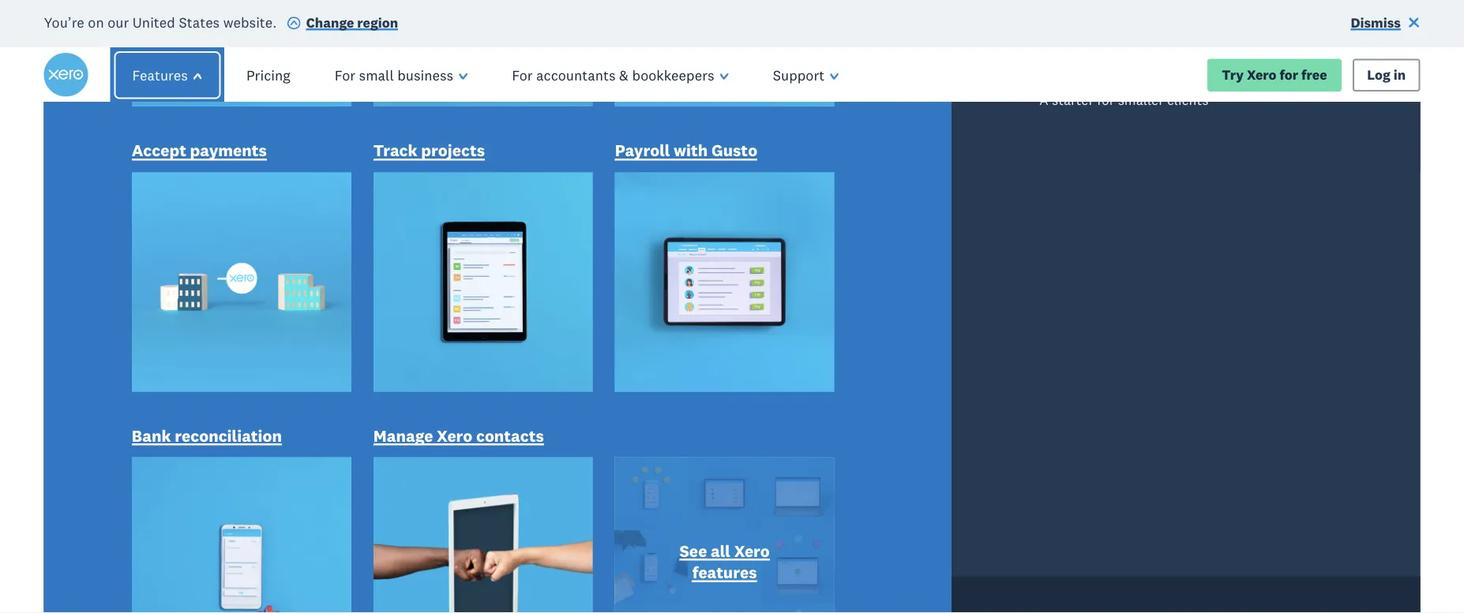 Task type: locate. For each thing, give the bounding box(es) containing it.
1 horizontal spatial with
[[674, 141, 708, 161]]

for right 'starter'
[[1097, 92, 1115, 109]]

dismiss button
[[1351, 13, 1420, 34]]

time
[[254, 489, 305, 521]]

all
[[711, 541, 731, 562]]

change region
[[306, 14, 398, 31]]

0 horizontal spatial for
[[517, 489, 549, 521]]

for
[[1280, 66, 1299, 83], [1097, 92, 1115, 109], [517, 489, 549, 521]]

you
[[326, 206, 435, 289], [161, 550, 202, 582]]

for for for small business
[[335, 66, 355, 84]]

a xero user decorating a cake with blue icing. social proof badges surrounding the circular image. image
[[747, 103, 1420, 614]]

payroll
[[615, 141, 670, 161]]

you inside limited time offer: get 50% off for 3 months* plus free onboarding when you purchase xero.
[[161, 550, 202, 582]]

xero.
[[318, 550, 376, 582]]

1 vertical spatial for
[[1097, 92, 1115, 109]]

0 horizontal spatial you
[[161, 550, 202, 582]]

for left accountants
[[512, 66, 533, 84]]

1 vertical spatial free
[[319, 520, 364, 551]]

1 horizontal spatial for
[[1097, 92, 1115, 109]]

for left small at top left
[[335, 66, 355, 84]]

offer:
[[312, 489, 371, 521]]

clients
[[1167, 92, 1209, 109]]

for inside try xero for free link
[[1280, 66, 1299, 83]]

for right try
[[1280, 66, 1299, 83]]

accounting
[[161, 326, 497, 408]]

2 horizontal spatial for
[[1280, 66, 1299, 83]]

1 for from the left
[[335, 66, 355, 84]]

try xero for free
[[1222, 66, 1327, 83]]

what
[[161, 206, 312, 289]]

change
[[306, 14, 354, 31]]

back to what you love with xero accounting software
[[161, 147, 574, 468]]

1 horizontal spatial you
[[326, 206, 435, 289]]

free
[[1302, 66, 1327, 83], [319, 520, 364, 551]]

1 horizontal spatial free
[[1302, 66, 1327, 83]]

payroll with gusto link
[[615, 140, 757, 165]]

pricing
[[246, 66, 290, 84]]

support
[[773, 66, 825, 84]]

1 horizontal spatial for
[[512, 66, 533, 84]]

0 horizontal spatial for
[[335, 66, 355, 84]]

track projects
[[373, 141, 485, 161]]

with inside the back to what you love with xero accounting software
[[161, 266, 294, 349]]

0 vertical spatial for
[[1280, 66, 1299, 83]]

free left log
[[1302, 66, 1327, 83]]

manage xero contacts link
[[373, 426, 544, 450]]

see all xero features
[[680, 541, 770, 583]]

xero
[[1247, 66, 1277, 83], [308, 266, 447, 349], [437, 426, 472, 447], [734, 541, 770, 562]]

business
[[397, 66, 453, 84]]

&
[[619, 66, 629, 84]]

for inside limited time offer: get 50% off for 3 months* plus free onboarding when you purchase xero.
[[517, 489, 549, 521]]

0 vertical spatial you
[[326, 206, 435, 289]]

1 vertical spatial you
[[161, 550, 202, 582]]

united
[[133, 13, 175, 31]]

change region button
[[287, 13, 398, 34]]

0 vertical spatial free
[[1302, 66, 1327, 83]]

0 horizontal spatial free
[[319, 520, 364, 551]]

a
[[1040, 92, 1049, 109]]

2 vertical spatial for
[[517, 489, 549, 521]]

limited
[[161, 489, 248, 521]]

when
[[505, 520, 565, 551]]

projects
[[421, 141, 485, 161]]

features
[[132, 66, 188, 84]]

2 for from the left
[[512, 66, 533, 84]]

with
[[674, 141, 708, 161], [161, 266, 294, 349]]

0 horizontal spatial with
[[161, 266, 294, 349]]

manage xero contacts
[[373, 426, 544, 447]]

website.
[[223, 13, 277, 31]]

reconciliation
[[175, 426, 282, 447]]

a starter for smaller clients
[[1040, 92, 1209, 109]]

for small business button
[[313, 48, 490, 103]]

months*
[[161, 520, 258, 551]]

off
[[481, 489, 511, 521]]

our
[[108, 13, 129, 31]]

1 vertical spatial with
[[161, 266, 294, 349]]

software
[[161, 385, 425, 468]]

for left 3
[[517, 489, 549, 521]]

back
[[282, 147, 428, 229]]

region
[[357, 14, 398, 31]]

for
[[335, 66, 355, 84], [512, 66, 533, 84]]

free right the plus
[[319, 520, 364, 551]]

plus
[[265, 520, 313, 551]]



Task type: describe. For each thing, give the bounding box(es) containing it.
manage
[[373, 426, 433, 447]]

payroll with gusto
[[615, 141, 757, 161]]

starter
[[1052, 92, 1094, 109]]

xero inside the back to what you love with xero accounting software
[[308, 266, 447, 349]]

gusto
[[712, 141, 757, 161]]

try
[[1222, 66, 1244, 83]]

track projects link
[[373, 140, 485, 165]]

payments
[[190, 141, 267, 161]]

see
[[680, 541, 707, 562]]

you're
[[44, 13, 84, 31]]

50%
[[424, 489, 475, 521]]

for for xero
[[1280, 66, 1299, 83]]

accountants
[[536, 66, 616, 84]]

log
[[1367, 66, 1391, 83]]

xero homepage image
[[44, 53, 88, 97]]

to
[[442, 147, 506, 229]]

in
[[1394, 66, 1406, 83]]

0 vertical spatial with
[[674, 141, 708, 161]]

log in link
[[1353, 59, 1420, 92]]

try xero for free link
[[1208, 59, 1342, 92]]

you're on our united states website.
[[44, 13, 277, 31]]

onboarding
[[370, 520, 499, 551]]

features
[[692, 563, 757, 583]]

for accountants & bookkeepers button
[[490, 48, 751, 103]]

xero inside see all xero features
[[734, 541, 770, 562]]

for for for accountants & bookkeepers
[[512, 66, 533, 84]]

limited time offer: get 50% off for 3 months* plus free onboarding when you purchase xero.
[[161, 489, 569, 582]]

accept
[[132, 141, 186, 161]]

log in
[[1367, 66, 1406, 83]]

states
[[179, 13, 220, 31]]

smaller
[[1118, 92, 1164, 109]]

bank
[[132, 426, 171, 447]]

bank reconciliation
[[132, 426, 282, 447]]

for for starter
[[1097, 92, 1115, 109]]

support button
[[751, 48, 861, 103]]

features button
[[105, 48, 230, 103]]

purchase
[[208, 550, 312, 582]]

track
[[373, 141, 418, 161]]

accept payments
[[132, 141, 267, 161]]

for small business
[[335, 66, 453, 84]]

pricing link
[[224, 48, 313, 103]]

contacts
[[476, 426, 544, 447]]

love
[[449, 206, 574, 289]]

for accountants & bookkeepers
[[512, 66, 714, 84]]

dismiss
[[1351, 14, 1401, 31]]

bank reconciliation link
[[132, 426, 282, 450]]

bookkeepers
[[632, 66, 714, 84]]

accept payments link
[[132, 140, 267, 165]]

3
[[556, 489, 569, 521]]

on
[[88, 13, 104, 31]]

free inside limited time offer: get 50% off for 3 months* plus free onboarding when you purchase xero.
[[319, 520, 364, 551]]

get
[[378, 489, 418, 521]]

you inside the back to what you love with xero accounting software
[[326, 206, 435, 289]]

small
[[359, 66, 394, 84]]

see all xero features link
[[648, 541, 801, 587]]



Task type: vqa. For each thing, say whether or not it's contained in the screenshot.
FROM
no



